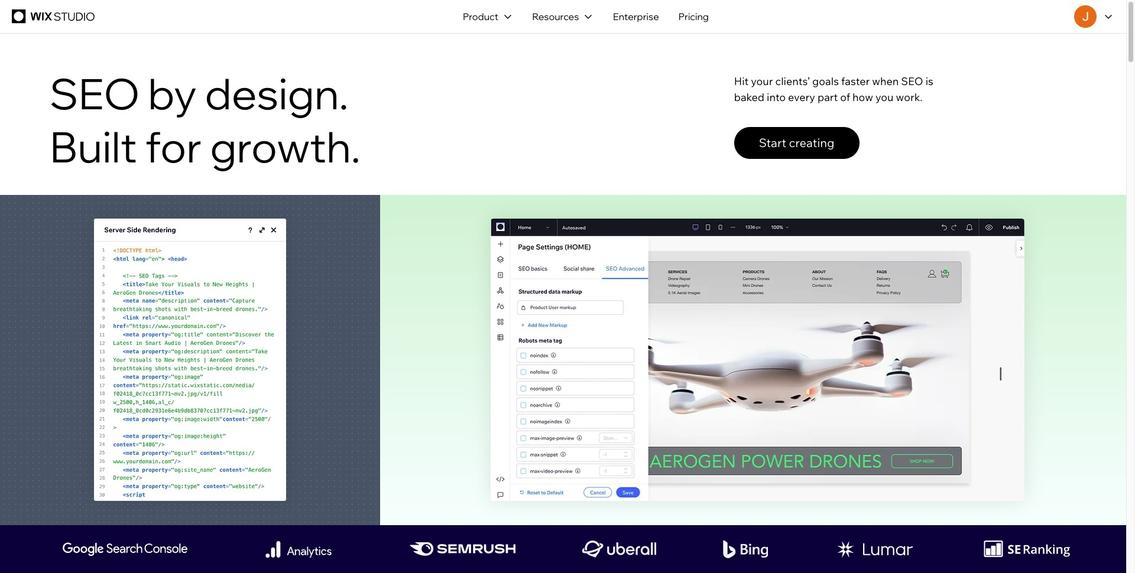Task type: vqa. For each thing, say whether or not it's contained in the screenshot.
the left All
no



Task type: locate. For each thing, give the bounding box(es) containing it.
1 google search console logo image from the top
[[62, 542, 187, 558]]

creating
[[789, 136, 835, 150]]

goals
[[812, 75, 839, 88]]

the website homepage for an online store that sells drones. the user's wix seo settings panel is open and they are viewing the structured data markup under the tab "seo advanced." image
[[491, 219, 1024, 502]]

1 lumar logo image from the left
[[835, 541, 916, 558]]

2 lumar logo image from the left
[[838, 541, 913, 558]]

2 google analytics logo image from the left
[[266, 541, 331, 558]]

2 se ranking logo image from the left
[[984, 541, 1070, 558]]

when
[[872, 75, 899, 88]]

enterprise
[[613, 11, 659, 22]]

2 google search console logo image from the top
[[62, 543, 187, 557]]

pricing
[[679, 11, 709, 22]]

work.
[[896, 91, 923, 104]]

resources
[[532, 11, 579, 22]]

baked
[[734, 91, 765, 104]]

bing logo image
[[723, 541, 768, 559]]

hit
[[734, 75, 749, 88]]

seo inside 'hit your clients' goals faster when seo is baked into every part of how you work.'
[[901, 75, 923, 88]]

uberall logo image
[[582, 541, 656, 559]]

1 google analytics logo image from the left
[[254, 541, 343, 558]]

by
[[148, 67, 197, 120]]

seo by design. built for growth.
[[50, 67, 360, 173]]

code showing that wix infrastructure is based on server-side rendering, allowing search engines to fully crawl, view, and extract the site content. image
[[94, 219, 286, 501]]

0 horizontal spatial seo
[[50, 67, 140, 120]]

start creating
[[759, 136, 835, 150]]

se ranking logo image
[[983, 541, 1071, 558], [984, 541, 1070, 558]]

product
[[463, 11, 498, 22]]

your
[[751, 75, 773, 88]]

how
[[853, 91, 873, 104]]

google analytics logo image
[[254, 541, 343, 558], [266, 541, 331, 558]]

seo
[[50, 67, 140, 120], [901, 75, 923, 88]]

start
[[759, 136, 786, 150]]

lumar logo image
[[835, 541, 916, 558], [838, 541, 913, 558]]

google search console logo image
[[62, 542, 187, 558], [62, 543, 187, 557]]

1 horizontal spatial seo
[[901, 75, 923, 88]]

faster
[[841, 75, 870, 88]]

hit your clients' goals faster when seo is baked into every part of how you work.
[[734, 75, 934, 104]]

you
[[876, 91, 894, 104]]

resources button
[[523, 0, 603, 33]]

part
[[818, 91, 838, 104]]



Task type: describe. For each thing, give the bounding box(es) containing it.
clients'
[[775, 75, 810, 88]]

for
[[145, 120, 202, 173]]

semrush logo image
[[410, 543, 515, 557]]

enterprise link
[[603, 0, 669, 33]]

pricing link
[[669, 0, 719, 33]]

start creating link
[[734, 127, 860, 159]]

seo inside seo by design. built for growth.
[[50, 67, 140, 120]]

product button
[[453, 0, 523, 33]]

wix logo, homepage image
[[12, 9, 98, 24]]

design.
[[205, 67, 348, 120]]

of
[[840, 91, 850, 104]]

built
[[50, 120, 137, 173]]

growth.
[[210, 120, 360, 173]]

1 se ranking logo image from the left
[[983, 541, 1071, 558]]

is
[[926, 75, 934, 88]]

into
[[767, 91, 786, 104]]

every
[[788, 91, 815, 104]]

profile image image
[[1074, 5, 1097, 28]]



